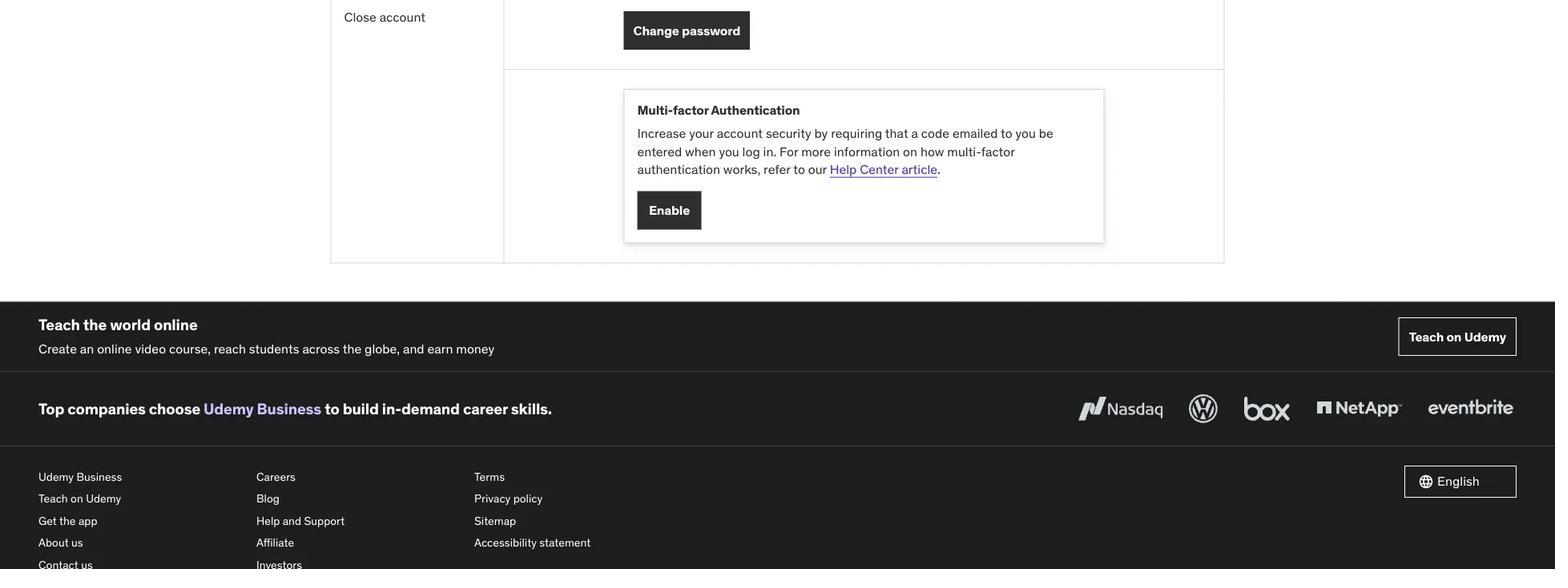 Task type: locate. For each thing, give the bounding box(es) containing it.
0 vertical spatial business
[[257, 399, 321, 418]]

authentication
[[711, 102, 800, 119]]

on up eventbrite image
[[1447, 329, 1462, 345]]

netapp image
[[1314, 391, 1406, 427]]

1 horizontal spatial factor
[[981, 143, 1015, 160]]

skills.
[[511, 399, 552, 418]]

on down a
[[903, 143, 918, 160]]

careers blog help and support affiliate
[[256, 469, 345, 550]]

english button
[[1405, 466, 1517, 498]]

0 horizontal spatial to
[[325, 399, 340, 418]]

the inside "udemy business teach on udemy get the app about us"
[[59, 514, 76, 528]]

0 vertical spatial you
[[1016, 125, 1036, 142]]

1 horizontal spatial help
[[830, 161, 857, 178]]

udemy business link down students on the bottom of page
[[204, 399, 321, 418]]

1 vertical spatial online
[[97, 341, 132, 357]]

factor down emailed
[[981, 143, 1015, 160]]

1 vertical spatial business
[[76, 469, 122, 484]]

reach
[[214, 341, 246, 357]]

0 horizontal spatial and
[[283, 514, 301, 528]]

when
[[685, 143, 716, 160]]

account
[[380, 9, 426, 25], [717, 125, 763, 142]]

and
[[403, 341, 424, 357], [283, 514, 301, 528]]

affiliate link
[[256, 532, 462, 554]]

account up log
[[717, 125, 763, 142]]

help down blog at the bottom of page
[[256, 514, 280, 528]]

udemy business link up the get the app link
[[38, 466, 244, 488]]

2 vertical spatial the
[[59, 514, 76, 528]]

business up 'app'
[[76, 469, 122, 484]]

teach
[[38, 315, 80, 334], [1409, 329, 1444, 345], [38, 492, 68, 506]]

the right get
[[59, 514, 76, 528]]

0 vertical spatial to
[[1001, 125, 1013, 142]]

factor up your
[[673, 102, 709, 119]]

works,
[[724, 161, 761, 178]]

in.
[[763, 143, 777, 160]]

get the app link
[[38, 510, 244, 532]]

change
[[634, 23, 679, 39]]

volkswagen image
[[1186, 391, 1221, 427]]

the left the globe,
[[343, 341, 362, 357]]

and up 'affiliate'
[[283, 514, 301, 528]]

0 vertical spatial on
[[903, 143, 918, 160]]

1 vertical spatial account
[[717, 125, 763, 142]]

a
[[912, 125, 918, 142]]

career
[[463, 399, 508, 418]]

factor
[[673, 102, 709, 119], [981, 143, 1015, 160]]

log
[[743, 143, 760, 160]]

online right an
[[97, 341, 132, 357]]

eventbrite image
[[1425, 391, 1517, 427]]

enable button
[[638, 192, 702, 230]]

emailed
[[953, 125, 998, 142]]

across
[[302, 341, 340, 357]]

0 horizontal spatial business
[[76, 469, 122, 484]]

password
[[682, 23, 741, 39]]

about us link
[[38, 532, 244, 554]]

online up course,
[[154, 315, 198, 334]]

1 horizontal spatial to
[[794, 161, 805, 178]]

information
[[834, 143, 900, 160]]

careers link
[[256, 466, 462, 488]]

business down students on the bottom of page
[[257, 399, 321, 418]]

udemy business teach on udemy get the app about us
[[38, 469, 122, 550]]

how
[[921, 143, 944, 160]]

udemy
[[1465, 329, 1507, 345], [204, 399, 254, 418], [38, 469, 74, 484], [86, 492, 121, 506]]

1 vertical spatial help
[[256, 514, 280, 528]]

help center article .
[[830, 161, 941, 178]]

1 horizontal spatial online
[[154, 315, 198, 334]]

sitemap link
[[474, 510, 680, 532]]

0 vertical spatial and
[[403, 341, 424, 357]]

that
[[885, 125, 909, 142]]

1 horizontal spatial the
[[83, 315, 107, 334]]

2 horizontal spatial the
[[343, 341, 362, 357]]

1 horizontal spatial you
[[1016, 125, 1036, 142]]

to left build
[[325, 399, 340, 418]]

and left earn
[[403, 341, 424, 357]]

small image
[[1419, 474, 1435, 490]]

0 vertical spatial the
[[83, 315, 107, 334]]

1 vertical spatial on
[[1447, 329, 1462, 345]]

1 horizontal spatial and
[[403, 341, 424, 357]]

1 vertical spatial you
[[719, 143, 740, 160]]

udemy up get
[[38, 469, 74, 484]]

security
[[766, 125, 812, 142]]

help right our on the right top of page
[[830, 161, 857, 178]]

0 horizontal spatial on
[[71, 492, 83, 506]]

0 vertical spatial factor
[[673, 102, 709, 119]]

0 vertical spatial udemy business link
[[204, 399, 321, 418]]

to left our on the right top of page
[[794, 161, 805, 178]]

close account link
[[331, 5, 504, 29]]

requiring
[[831, 125, 883, 142]]

policy
[[513, 492, 543, 506]]

0 horizontal spatial account
[[380, 9, 426, 25]]

1 horizontal spatial account
[[717, 125, 763, 142]]

1 horizontal spatial on
[[903, 143, 918, 160]]

teach inside teach the world online create an online video course, reach students across the globe, and earn money
[[38, 315, 80, 334]]

create
[[38, 341, 77, 357]]

english
[[1438, 473, 1480, 490]]

you
[[1016, 125, 1036, 142], [719, 143, 740, 160]]

you left be
[[1016, 125, 1036, 142]]

0 horizontal spatial the
[[59, 514, 76, 528]]

close
[[344, 9, 377, 25]]

earn
[[428, 341, 453, 357]]

you up works, on the left top of page
[[719, 143, 740, 160]]

your
[[689, 125, 714, 142]]

teach inside "udemy business teach on udemy get the app about us"
[[38, 492, 68, 506]]

udemy up eventbrite image
[[1465, 329, 1507, 345]]

2 vertical spatial on
[[71, 492, 83, 506]]

an
[[80, 341, 94, 357]]

world
[[110, 315, 151, 334]]

0 horizontal spatial help
[[256, 514, 280, 528]]

multi-factor authentication
[[638, 102, 800, 119]]

0 vertical spatial help
[[830, 161, 857, 178]]

video
[[135, 341, 166, 357]]

to right emailed
[[1001, 125, 1013, 142]]

online
[[154, 315, 198, 334], [97, 341, 132, 357]]

code
[[922, 125, 950, 142]]

0 vertical spatial teach on udemy link
[[1399, 318, 1517, 356]]

1 vertical spatial udemy business link
[[38, 466, 244, 488]]

1 vertical spatial teach on udemy link
[[38, 488, 244, 510]]

udemy business link
[[204, 399, 321, 418], [38, 466, 244, 488]]

teach on udemy link
[[1399, 318, 1517, 356], [38, 488, 244, 510]]

privacy
[[474, 492, 511, 506]]

statement
[[540, 536, 591, 550]]

to
[[1001, 125, 1013, 142], [794, 161, 805, 178], [325, 399, 340, 418]]

the up an
[[83, 315, 107, 334]]

2 horizontal spatial on
[[1447, 329, 1462, 345]]

enable
[[649, 202, 690, 219]]

0 vertical spatial online
[[154, 315, 198, 334]]

business
[[257, 399, 321, 418], [76, 469, 122, 484]]

blog link
[[256, 488, 462, 510]]

1 vertical spatial the
[[343, 341, 362, 357]]

help
[[830, 161, 857, 178], [256, 514, 280, 528]]

teach on udemy link up eventbrite image
[[1399, 318, 1517, 356]]

blog
[[256, 492, 280, 506]]

account right close
[[380, 9, 426, 25]]

teach on udemy link up about us link
[[38, 488, 244, 510]]

on up 'app'
[[71, 492, 83, 506]]

1 vertical spatial and
[[283, 514, 301, 528]]

1 vertical spatial factor
[[981, 143, 1015, 160]]

accessibility
[[474, 536, 537, 550]]

demand
[[401, 399, 460, 418]]



Task type: describe. For each thing, give the bounding box(es) containing it.
affiliate
[[256, 536, 294, 550]]

sitemap
[[474, 514, 516, 528]]

us
[[71, 536, 83, 550]]

for
[[780, 143, 799, 160]]

multi-
[[948, 143, 981, 160]]

multi-
[[638, 102, 673, 119]]

udemy up 'app'
[[86, 492, 121, 506]]

close account
[[344, 9, 426, 25]]

companies
[[67, 399, 146, 418]]

accessibility statement link
[[474, 532, 680, 554]]

help and support link
[[256, 510, 462, 532]]

1 horizontal spatial teach on udemy link
[[1399, 318, 1517, 356]]

our
[[808, 161, 827, 178]]

0 vertical spatial account
[[380, 9, 426, 25]]

teach for on
[[1409, 329, 1444, 345]]

terms link
[[474, 466, 680, 488]]

choose
[[149, 399, 200, 418]]

teach the world online create an online video course, reach students across the globe, and earn money
[[38, 315, 495, 357]]

business inside "udemy business teach on udemy get the app about us"
[[76, 469, 122, 484]]

and inside teach the world online create an online video course, reach students across the globe, and earn money
[[403, 341, 424, 357]]

0 horizontal spatial teach on udemy link
[[38, 488, 244, 510]]

factor inside increase your account security by requiring that a code emailed to you be entered when you log in. for more information on how multi-factor authentication works, refer to our
[[981, 143, 1015, 160]]

.
[[938, 161, 941, 178]]

2 horizontal spatial to
[[1001, 125, 1013, 142]]

be
[[1039, 125, 1054, 142]]

build
[[343, 399, 379, 418]]

about
[[38, 536, 69, 550]]

top companies choose udemy business to build in-demand career skills.
[[38, 399, 552, 418]]

center
[[860, 161, 899, 178]]

change password
[[634, 23, 741, 39]]

on inside increase your account security by requiring that a code emailed to you be entered when you log in. for more information on how multi-factor authentication works, refer to our
[[903, 143, 918, 160]]

increase your account security by requiring that a code emailed to you be entered when you log in. for more information on how multi-factor authentication works, refer to our
[[638, 125, 1054, 178]]

on inside "udemy business teach on udemy get the app about us"
[[71, 492, 83, 506]]

by
[[815, 125, 828, 142]]

top
[[38, 399, 64, 418]]

account inside increase your account security by requiring that a code emailed to you be entered when you log in. for more information on how multi-factor authentication works, refer to our
[[717, 125, 763, 142]]

help center article link
[[830, 161, 938, 178]]

1 vertical spatial to
[[794, 161, 805, 178]]

article
[[902, 161, 938, 178]]

terms privacy policy sitemap accessibility statement
[[474, 469, 591, 550]]

0 horizontal spatial factor
[[673, 102, 709, 119]]

refer
[[764, 161, 791, 178]]

app
[[78, 514, 97, 528]]

support
[[304, 514, 345, 528]]

students
[[249, 341, 299, 357]]

authentication
[[638, 161, 720, 178]]

increase
[[638, 125, 686, 142]]

help inside careers blog help and support affiliate
[[256, 514, 280, 528]]

entered
[[638, 143, 682, 160]]

0 horizontal spatial online
[[97, 341, 132, 357]]

box image
[[1241, 391, 1294, 427]]

udemy right the choose
[[204, 399, 254, 418]]

privacy policy link
[[474, 488, 680, 510]]

change password button
[[624, 12, 750, 50]]

more
[[802, 143, 831, 160]]

0 horizontal spatial you
[[719, 143, 740, 160]]

globe,
[[365, 341, 400, 357]]

in-
[[382, 399, 401, 418]]

terms
[[474, 469, 505, 484]]

course,
[[169, 341, 211, 357]]

nasdaq image
[[1075, 391, 1167, 427]]

2 vertical spatial to
[[325, 399, 340, 418]]

get
[[38, 514, 57, 528]]

careers
[[256, 469, 296, 484]]

money
[[456, 341, 495, 357]]

1 horizontal spatial business
[[257, 399, 321, 418]]

and inside careers blog help and support affiliate
[[283, 514, 301, 528]]

teach on udemy
[[1409, 329, 1507, 345]]

teach for the
[[38, 315, 80, 334]]



Task type: vqa. For each thing, say whether or not it's contained in the screenshot.
build
yes



